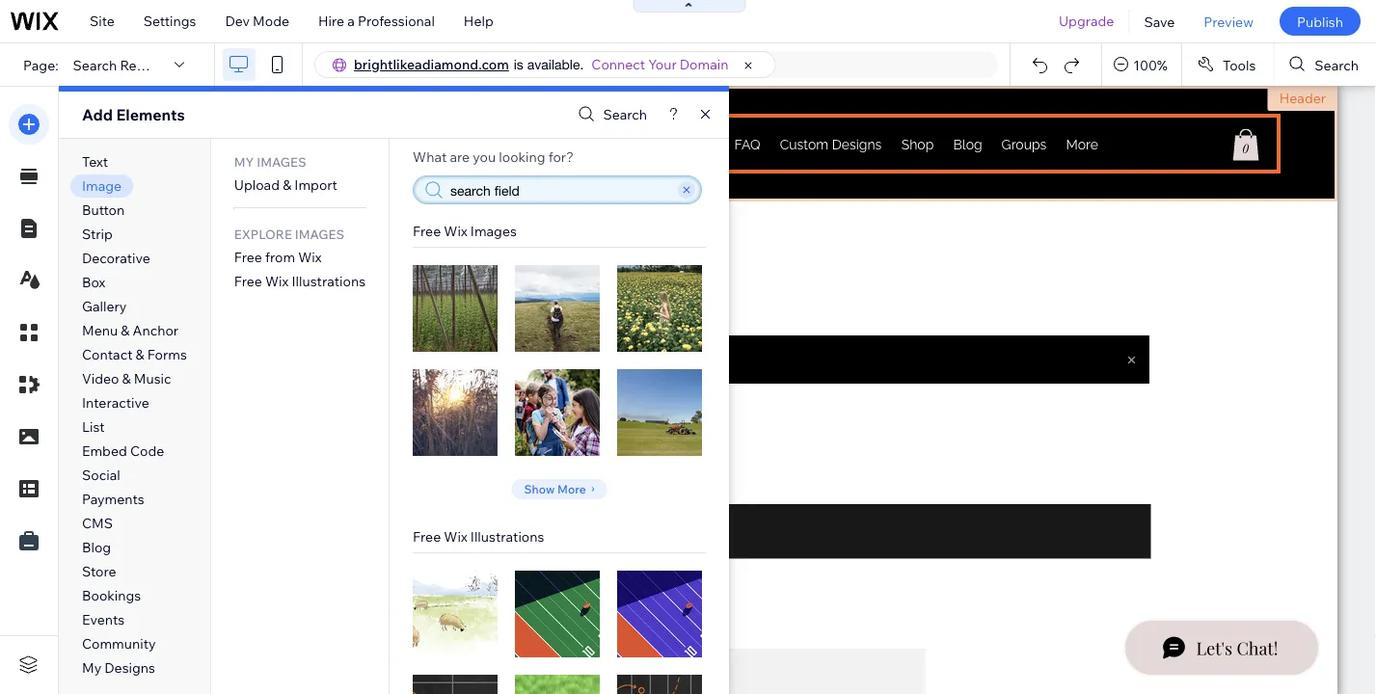 Task type: locate. For each thing, give the bounding box(es) containing it.
settings
[[143, 13, 196, 29]]

mode
[[253, 13, 289, 29]]

looking
[[499, 149, 545, 165]]

0 horizontal spatial column
[[244, 174, 286, 189]]

& left forms
[[136, 346, 144, 363]]

show
[[524, 482, 555, 497]]

my down community
[[82, 660, 101, 676]]

1 horizontal spatial search button
[[1274, 43, 1376, 86]]

0 vertical spatial illustrations
[[292, 273, 366, 290]]

upgrade
[[1059, 13, 1114, 29]]

you
[[473, 149, 496, 165]]

images inside my images upload & import
[[257, 154, 306, 170]]

tools button
[[1182, 43, 1273, 86]]

store
[[82, 563, 116, 580]]

images
[[257, 154, 306, 170], [470, 223, 517, 240], [295, 226, 344, 242]]

& left import
[[283, 176, 291, 193]]

1 horizontal spatial my
[[234, 154, 254, 170]]

free
[[413, 223, 441, 240], [234, 249, 262, 266], [234, 273, 262, 290], [413, 528, 441, 545]]

0 horizontal spatial strip
[[82, 226, 113, 243]]

preview button
[[1189, 0, 1268, 42]]

embed
[[82, 443, 127, 459]]

community
[[82, 635, 156, 652]]

illustrations down 'from'
[[292, 273, 366, 290]]

social
[[82, 467, 120, 484]]

columns
[[307, 214, 363, 231]]

are
[[450, 149, 470, 165]]

professional
[[358, 13, 435, 29]]

elements
[[116, 105, 185, 124]]

0 vertical spatial column
[[244, 174, 286, 189]]

free wix illustrations
[[413, 528, 544, 545]]

images up 'from'
[[295, 226, 344, 242]]

search
[[73, 56, 117, 73], [1315, 56, 1359, 73], [603, 106, 647, 123]]

illustrations down show
[[470, 528, 544, 545]]

strip down button on the left
[[82, 226, 113, 243]]

text image button strip decorative box gallery menu & anchor contact & forms video & music interactive list embed code social payments cms blog store bookings events community my designs
[[82, 153, 187, 676]]

100%
[[1133, 56, 1168, 73]]

0 horizontal spatial illustrations
[[292, 273, 366, 290]]

cms
[[82, 515, 113, 532]]

images for wix
[[295, 226, 344, 242]]

0 vertical spatial my
[[234, 154, 254, 170]]

hire a professional
[[318, 13, 435, 29]]

1 horizontal spatial search
[[603, 106, 647, 123]]

column left 2
[[244, 174, 286, 189]]

strip
[[193, 178, 224, 195], [82, 226, 113, 243]]

illustrations inside explore images free from wix free wix illustrations
[[292, 273, 366, 290]]

payments
[[82, 491, 144, 508]]

connect
[[591, 56, 645, 73]]

&
[[283, 176, 291, 193], [121, 322, 130, 339], [136, 346, 144, 363], [122, 370, 131, 387]]

free wix images
[[413, 223, 517, 240]]

images up 2
[[257, 154, 306, 170]]

explore images free from wix free wix illustrations
[[234, 226, 366, 290]]

column
[[244, 174, 286, 189], [447, 214, 496, 231]]

strip left "upload" at the top
[[193, 178, 224, 195]]

0 vertical spatial strip
[[193, 178, 224, 195]]

brightlikeadiamond.com
[[354, 56, 509, 73]]

wix
[[444, 223, 467, 240], [298, 249, 322, 266], [265, 273, 289, 290], [444, 528, 467, 545]]

hire
[[318, 13, 344, 29]]

preview
[[1204, 13, 1254, 30]]

column right change
[[447, 214, 496, 231]]

search button down connect
[[573, 101, 647, 129]]

images down what are you looking for?
[[470, 223, 517, 240]]

search down is available. connect your domain
[[603, 106, 647, 123]]

search down site
[[73, 56, 117, 73]]

illustrations
[[292, 273, 366, 290], [470, 528, 544, 545]]

publish button
[[1280, 7, 1361, 36]]

show more
[[524, 482, 586, 497]]

images inside explore images free from wix free wix illustrations
[[295, 226, 344, 242]]

strip inside text image button strip decorative box gallery menu & anchor contact & forms video & music interactive list embed code social payments cms blog store bookings events community my designs
[[82, 226, 113, 243]]

2
[[289, 174, 295, 189]]

from
[[265, 249, 295, 266]]

1 vertical spatial search button
[[573, 101, 647, 129]]

is available. connect your domain
[[514, 56, 729, 73]]

bookings
[[82, 587, 141, 604]]

interactive
[[82, 394, 149, 411]]

code
[[130, 443, 164, 459]]

1 vertical spatial column
[[447, 214, 496, 231]]

dev mode
[[225, 13, 289, 29]]

0 horizontal spatial search
[[73, 56, 117, 73]]

search button up header
[[1274, 43, 1376, 86]]

for?
[[548, 149, 574, 165]]

1 vertical spatial my
[[82, 660, 101, 676]]

import
[[294, 176, 337, 193]]

decorative
[[82, 250, 150, 267]]

show more button
[[512, 479, 607, 500]]

0 horizontal spatial my
[[82, 660, 101, 676]]

1 vertical spatial strip
[[82, 226, 113, 243]]

search down publish
[[1315, 56, 1359, 73]]

1 vertical spatial illustrations
[[470, 528, 544, 545]]

results
[[120, 56, 166, 73]]

search button
[[1274, 43, 1376, 86], [573, 101, 647, 129]]

my
[[234, 154, 254, 170], [82, 660, 101, 676]]

music
[[134, 370, 171, 387]]

my images upload & import
[[234, 154, 337, 193]]

my up "upload" at the top
[[234, 154, 254, 170]]



Task type: vqa. For each thing, say whether or not it's contained in the screenshot.
Column to the top
yes



Task type: describe. For each thing, give the bounding box(es) containing it.
text
[[82, 153, 108, 170]]

what are you looking for?
[[413, 149, 574, 165]]

is
[[514, 56, 523, 72]]

designs
[[104, 660, 155, 676]]

list
[[82, 419, 105, 435]]

publish
[[1297, 13, 1343, 30]]

save button
[[1130, 0, 1189, 42]]

what
[[413, 149, 447, 165]]

e.g. business, fashion, fitness field
[[448, 181, 678, 199]]

1 horizontal spatial strip
[[193, 178, 224, 195]]

anchor
[[133, 322, 178, 339]]

tools
[[1223, 56, 1256, 73]]

a
[[347, 13, 355, 29]]

& right menu
[[121, 322, 130, 339]]

images for import
[[257, 154, 306, 170]]

my inside my images upload & import
[[234, 154, 254, 170]]

1 horizontal spatial illustrations
[[470, 528, 544, 545]]

header
[[1279, 90, 1326, 107]]

& right video
[[122, 370, 131, 387]]

1 horizontal spatial column
[[447, 214, 496, 231]]

domain
[[680, 56, 729, 73]]

0 vertical spatial search button
[[1274, 43, 1376, 86]]

box
[[82, 274, 105, 291]]

menu
[[82, 322, 118, 339]]

your
[[648, 56, 677, 73]]

upload
[[234, 176, 280, 193]]

add
[[82, 105, 113, 124]]

events
[[82, 611, 125, 628]]

change
[[395, 214, 444, 231]]

button
[[82, 202, 125, 218]]

manage columns
[[253, 214, 363, 231]]

0 horizontal spatial search button
[[573, 101, 647, 129]]

100% button
[[1102, 43, 1181, 86]]

available.
[[527, 56, 584, 72]]

gallery
[[82, 298, 127, 315]]

forms
[[147, 346, 187, 363]]

& inside my images upload & import
[[283, 176, 291, 193]]

manage
[[253, 214, 304, 231]]

more
[[557, 482, 586, 497]]

explore
[[234, 226, 292, 242]]

video
[[82, 370, 119, 387]]

site
[[90, 13, 115, 29]]

blog
[[82, 539, 111, 556]]

column 2
[[244, 174, 295, 189]]

2 horizontal spatial search
[[1315, 56, 1359, 73]]

change column background
[[395, 214, 576, 231]]

contact
[[82, 346, 133, 363]]

add elements
[[82, 105, 185, 124]]

image
[[82, 177, 122, 194]]

save
[[1144, 13, 1175, 30]]

search results
[[73, 56, 166, 73]]

help
[[464, 13, 493, 29]]

dev
[[225, 13, 250, 29]]

my inside text image button strip decorative box gallery menu & anchor contact & forms video & music interactive list embed code social payments cms blog store bookings events community my designs
[[82, 660, 101, 676]]

background
[[499, 214, 576, 231]]



